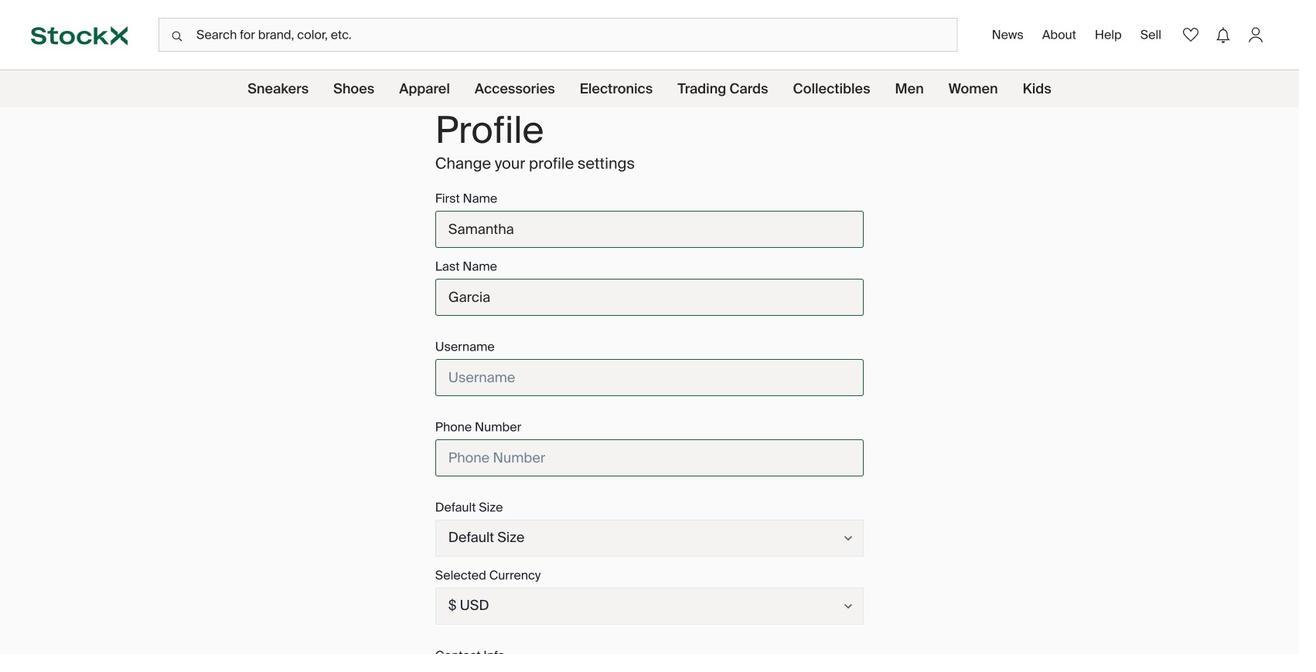 Task type: locate. For each thing, give the bounding box(es) containing it.
all favorites image
[[1180, 24, 1202, 46]]

main content
[[0, 83, 1299, 655]]

Search... search field
[[159, 18, 958, 52]]

Phone Number text field
[[435, 440, 864, 477]]



Task type: describe. For each thing, give the bounding box(es) containing it.
Username field
[[435, 360, 864, 397]]

stockx logo image
[[31, 26, 128, 45]]

product category switcher element
[[0, 70, 1299, 107]]

First Name field
[[435, 211, 864, 248]]

my account image
[[1245, 24, 1267, 46]]

notification icon image
[[1212, 24, 1234, 46]]

Last Name field
[[435, 279, 864, 316]]



Task type: vqa. For each thing, say whether or not it's contained in the screenshot.
Follow icon associated with $89
no



